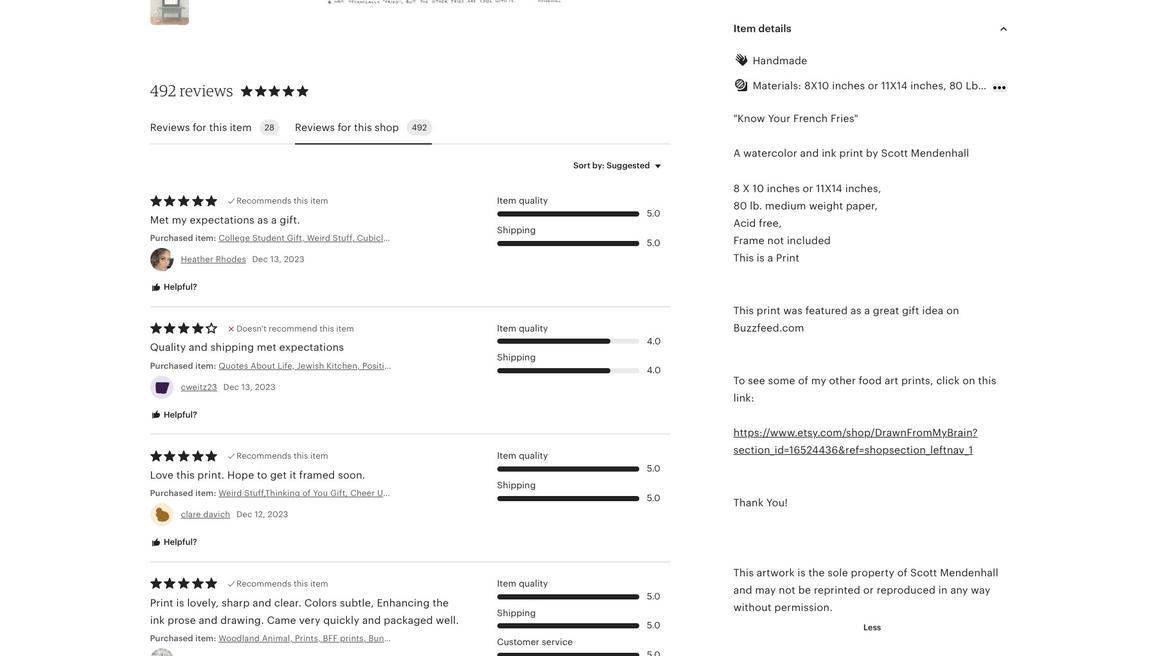 Task type: vqa. For each thing, say whether or not it's contained in the screenshot.
,kids
no



Task type: describe. For each thing, give the bounding box(es) containing it.
shipping for print is lovely, sharp and clear. colors subtle, enhancing the ink prose and drawing. came very quickly and packaged well.
[[497, 608, 536, 618]]

0 horizontal spatial gift,
[[287, 233, 305, 243]]

1 vertical spatial weird
[[219, 489, 242, 498]]

quality for print is lovely, sharp and clear. colors subtle, enhancing the ink prose and drawing. came very quickly and packaged well.
[[519, 579, 548, 589]]

print.
[[198, 469, 225, 482]]

is inside 8 x 10 inches or 11x14 inches, 80 lb. medium weight paper, acid free, frame not included this is a print
[[757, 252, 765, 265]]

1 horizontal spatial gift,
[[330, 489, 348, 498]]

item for get
[[311, 452, 328, 461]]

8 x 10 inches or 11x14 inches, 80 lb. medium weight paper, acid free, frame not included this is a print
[[734, 182, 882, 265]]

item for met my expectations as a gift.
[[497, 196, 517, 206]]

rabbit,
[[470, 634, 499, 644]]

shipping for quality and shipping met expectations
[[497, 353, 536, 363]]

recommends this item for clear.
[[237, 579, 328, 589]]

woodland animal, prints, bff prints, bunny rabbit print peter rabbit, friendship gift link
[[219, 633, 561, 645]]

hope
[[227, 469, 254, 482]]

permission.
[[775, 602, 833, 614]]

and down lovely,
[[199, 615, 218, 627]]

recommends for a
[[237, 196, 292, 206]]

less
[[864, 623, 882, 633]]

animal,
[[262, 634, 293, 644]]

print inside 8 x 10 inches or 11x14 inches, 80 lb. medium weight paper, acid free, frame not included this is a print
[[777, 252, 800, 265]]

4.0 for shipping
[[647, 365, 661, 376]]

this for this artwork is the sole property of scott mendenhall and may not be reprinted or reproduced in any way without permission.
[[734, 567, 754, 579]]

subtle,
[[340, 597, 374, 609]]

for for item
[[193, 121, 207, 133]]

recommend
[[269, 324, 318, 334]]

dec for hope
[[237, 510, 252, 520]]

recommends for and
[[237, 579, 292, 589]]

this right the recommend
[[320, 324, 334, 334]]

sole
[[828, 567, 849, 579]]

frame
[[734, 235, 765, 247]]

8
[[734, 182, 740, 195]]

1 vertical spatial of
[[303, 489, 311, 498]]

customer
[[497, 637, 540, 648]]

well.
[[436, 615, 459, 627]]

0 vertical spatial weird
[[307, 233, 331, 243]]

davich
[[203, 510, 230, 520]]

this up the clear.
[[294, 579, 308, 589]]

item for clear.
[[311, 579, 328, 589]]

0 vertical spatial expectations
[[190, 214, 255, 226]]

https://www.etsy.com/shop/drawnfrommybrain? section_id=16524436&ref=shopsection_leftnav_1
[[734, 427, 978, 457]]

ink inside print is lovely, sharp and clear. colors subtle, enhancing the ink prose and drawing. came very quickly and packaged well.
[[150, 615, 165, 627]]

french
[[794, 112, 828, 125]]

helpful? for this
[[162, 538, 197, 547]]

thank you!
[[734, 497, 788, 509]]

gift
[[903, 305, 920, 317]]

1 horizontal spatial ink
[[822, 147, 837, 160]]

https://www.etsy.com/shop/drawnfrommybrain? section_id=16524436&ref=shopsection_leftnav_1 link
[[734, 427, 978, 457]]

quality
[[150, 342, 186, 354]]

0 vertical spatial a
[[271, 214, 277, 226]]

was
[[784, 305, 803, 317]]

came
[[267, 615, 296, 627]]

reprinted
[[814, 584, 861, 597]]

item: for print.
[[195, 489, 216, 498]]

print inside print is lovely, sharp and clear. colors subtle, enhancing the ink prose and drawing. came very quickly and packaged well.
[[150, 597, 174, 609]]

this up gift.
[[294, 196, 308, 206]]

492 reviews
[[150, 81, 233, 101]]

purchased for love
[[150, 489, 193, 498]]

cweitz23
[[181, 382, 217, 392]]

to
[[257, 469, 268, 482]]

12,
[[255, 510, 266, 520]]

2 5.0 from the top
[[647, 238, 661, 248]]

and up "bunny"
[[362, 615, 381, 627]]

purchased item: weird stuff,thinking of you gift, cheer up gift
[[150, 489, 406, 498]]

1 vertical spatial dec
[[223, 382, 239, 392]]

college student gift weird stuff cubicle decor trending now image 9 image
[[150, 0, 189, 25]]

acid
[[734, 217, 757, 230]]

artwork
[[757, 567, 795, 579]]

weight
[[810, 200, 844, 212]]

1 vertical spatial expectations
[[279, 342, 344, 354]]

clare davich dec 12, 2023
[[181, 510, 289, 520]]

2023 for gift.
[[284, 255, 305, 264]]

of inside to see some of my other food art prints, click on this link:
[[799, 375, 809, 387]]

not inside this artwork is the sole property of scott mendenhall and may not be reprinted or reproduced in any way without permission.
[[779, 584, 796, 597]]

reviews for this item
[[150, 121, 252, 133]]

or inside this artwork is the sole property of scott mendenhall and may not be reprinted or reproduced in any way without permission.
[[864, 584, 874, 597]]

gift.
[[280, 214, 300, 226]]

purchased item:
[[150, 361, 219, 371]]

on inside to see some of my other food art prints, click on this link:
[[963, 375, 976, 387]]

1 horizontal spatial gift
[[546, 634, 561, 644]]

11x14
[[817, 182, 843, 195]]

and up purchased item:
[[189, 342, 208, 354]]

0 vertical spatial print
[[840, 147, 864, 160]]

shop
[[375, 121, 399, 133]]

mendenhall inside this artwork is the sole property of scott mendenhall and may not be reprinted or reproduced in any way without permission.
[[941, 567, 999, 579]]

cweitz23 dec 13, 2023
[[181, 382, 276, 392]]

quality for met my expectations as a gift.
[[519, 196, 548, 206]]

buzzfeed.com
[[734, 322, 805, 334]]

a inside 8 x 10 inches or 11x14 inches, 80 lb. medium weight paper, acid free, frame not included this is a print
[[768, 252, 774, 265]]

a
[[734, 147, 741, 160]]

property
[[852, 567, 895, 579]]

this artwork is the sole property of scott mendenhall and may not be reprinted or reproduced in any way without permission.
[[734, 567, 999, 614]]

this down 'reviews'
[[209, 121, 227, 133]]

great
[[873, 305, 900, 317]]

click
[[937, 375, 960, 387]]

item quality for love this print. hope to get it framed soon.
[[497, 451, 548, 461]]

helpful? button for quality
[[140, 404, 207, 427]]

enhancing
[[377, 597, 430, 609]]

80
[[734, 200, 748, 212]]

6 5.0 from the top
[[647, 621, 661, 631]]

and inside this artwork is the sole property of scott mendenhall and may not be reprinted or reproduced in any way without permission.
[[734, 584, 753, 597]]

item for print is lovely, sharp and clear. colors subtle, enhancing the ink prose and drawing. came very quickly and packaged well.
[[497, 579, 517, 589]]

doesn't recommend this item
[[237, 324, 354, 334]]

some
[[769, 375, 796, 387]]

may
[[756, 584, 777, 597]]

492 for 492
[[412, 123, 427, 133]]

shipping for met my expectations as a gift.
[[497, 225, 536, 235]]

item for quality and shipping met expectations
[[497, 323, 517, 334]]

love this print. hope to get it framed soon.
[[150, 469, 366, 482]]

item for love this print. hope to get it framed soon.
[[497, 451, 517, 461]]

tab list containing reviews for this item
[[150, 112, 671, 145]]

clare
[[181, 510, 201, 520]]

lovely,
[[187, 597, 219, 609]]

rhodes
[[216, 255, 246, 264]]

be
[[799, 584, 812, 597]]

2 item: from the top
[[195, 361, 216, 371]]

0 horizontal spatial gift
[[391, 489, 406, 498]]

purchased for met
[[150, 233, 193, 243]]

friendship
[[501, 634, 544, 644]]

food
[[859, 375, 882, 387]]

drawing.
[[221, 615, 264, 627]]

love
[[150, 469, 174, 482]]

https://www.etsy.com/shop/drawnfrommybrain?
[[734, 427, 978, 439]]

10
[[753, 182, 765, 195]]

and left the clear.
[[253, 597, 272, 609]]

met
[[150, 214, 169, 226]]

"know your french fries"
[[734, 112, 859, 125]]

the inside this artwork is the sole property of scott mendenhall and may not be reprinted or reproduced in any way without permission.
[[809, 567, 825, 579]]

sort by: suggested
[[574, 161, 650, 171]]

student
[[252, 233, 285, 243]]

without
[[734, 602, 772, 614]]

reviews
[[180, 81, 233, 101]]

customer service
[[497, 637, 573, 648]]

28
[[265, 123, 275, 133]]

sort
[[574, 161, 591, 171]]

heather rhodes link
[[181, 255, 246, 264]]

inches
[[767, 182, 800, 195]]

item: for lovely,
[[195, 634, 216, 644]]

0 horizontal spatial prints,
[[340, 634, 366, 644]]

for for shop
[[338, 121, 352, 133]]

art
[[885, 375, 899, 387]]

"know
[[734, 112, 766, 125]]

quality and shipping met expectations
[[150, 342, 344, 354]]

3 5.0 from the top
[[647, 464, 661, 474]]

trending
[[420, 233, 456, 243]]

0 horizontal spatial my
[[172, 214, 187, 226]]

cweitz23 link
[[181, 382, 217, 392]]

item: for expectations
[[195, 233, 216, 243]]

this right love
[[177, 469, 195, 482]]

cheer
[[350, 489, 375, 498]]

helpful? for and
[[162, 410, 197, 420]]

0 horizontal spatial 13,
[[242, 382, 253, 392]]

fries"
[[831, 112, 859, 125]]

details
[[759, 22, 792, 34]]

item quality for quality and shipping met expectations
[[497, 323, 548, 334]]

4 5.0 from the top
[[647, 493, 661, 503]]

it
[[290, 469, 297, 482]]

quality for love this print. hope to get it framed soon.
[[519, 451, 548, 461]]



Task type: locate. For each thing, give the bounding box(es) containing it.
heather
[[181, 255, 214, 264]]

not down free,
[[768, 235, 785, 247]]

2 horizontal spatial print
[[777, 252, 800, 265]]

reviews
[[150, 121, 190, 133], [295, 121, 335, 133]]

as inside this print was featured as a great gift idea on buzzfeed.com
[[851, 305, 862, 317]]

0 horizontal spatial the
[[433, 597, 449, 609]]

2023 right 12,
[[268, 510, 289, 520]]

helpful? button for love
[[140, 531, 207, 555]]

a down free,
[[768, 252, 774, 265]]

helpful? button down heather
[[140, 276, 207, 300]]

2 vertical spatial a
[[865, 305, 871, 317]]

a left great
[[865, 305, 871, 317]]

4.0 for item quality
[[647, 336, 661, 346]]

1 helpful? from the top
[[162, 282, 197, 292]]

0 vertical spatial 13,
[[271, 255, 282, 264]]

2 vertical spatial of
[[898, 567, 908, 579]]

scott up reproduced
[[911, 567, 938, 579]]

of inside this artwork is the sole property of scott mendenhall and may not be reprinted or reproduced in any way without permission.
[[898, 567, 908, 579]]

see
[[748, 375, 766, 387]]

1 purchased from the top
[[150, 233, 193, 243]]

4 shipping from the top
[[497, 608, 536, 618]]

prints, inside to see some of my other food art prints, click on this link:
[[902, 375, 934, 387]]

by:
[[593, 161, 605, 171]]

3 this from the top
[[734, 567, 754, 579]]

0 vertical spatial 4.0
[[647, 336, 661, 346]]

suggested
[[607, 161, 650, 171]]

reviews for reviews for this shop
[[295, 121, 335, 133]]

2 vertical spatial this
[[734, 567, 754, 579]]

prints,
[[902, 375, 934, 387], [340, 634, 366, 644]]

4 item quality from the top
[[497, 579, 548, 589]]

this left "shop"
[[354, 121, 372, 133]]

tab list
[[150, 112, 671, 145]]

this up buzzfeed.com
[[734, 305, 754, 317]]

1 horizontal spatial or
[[864, 584, 874, 597]]

1 vertical spatial helpful? button
[[140, 404, 207, 427]]

1 reviews from the left
[[150, 121, 190, 133]]

shipping for love this print. hope to get it framed soon.
[[497, 480, 536, 491]]

0 vertical spatial of
[[799, 375, 809, 387]]

weird
[[307, 233, 331, 243], [219, 489, 242, 498]]

1 horizontal spatial on
[[963, 375, 976, 387]]

reviews for reviews for this item
[[150, 121, 190, 133]]

to see some of my other food art prints, click on this link:
[[734, 375, 997, 404]]

x
[[743, 182, 750, 195]]

1 quality from the top
[[519, 196, 548, 206]]

is up the prose
[[176, 597, 184, 609]]

print up the prose
[[150, 597, 174, 609]]

ink left the prose
[[150, 615, 165, 627]]

gift right friendship
[[546, 634, 561, 644]]

print inside this print was featured as a great gift idea on buzzfeed.com
[[757, 305, 781, 317]]

1 vertical spatial as
[[851, 305, 862, 317]]

my right met
[[172, 214, 187, 226]]

inches,
[[846, 182, 882, 195]]

the up be at the right bottom
[[809, 567, 825, 579]]

helpful? down heather
[[162, 282, 197, 292]]

reproduced
[[877, 584, 936, 597]]

as right featured
[[851, 305, 862, 317]]

reviews right 28 at top left
[[295, 121, 335, 133]]

2023
[[284, 255, 305, 264], [255, 382, 276, 392], [268, 510, 289, 520]]

2 vertical spatial is
[[176, 597, 184, 609]]

recommends
[[237, 196, 292, 206], [237, 452, 292, 461], [237, 579, 292, 589]]

1 vertical spatial not
[[779, 584, 796, 597]]

of left you
[[303, 489, 311, 498]]

1 item: from the top
[[195, 233, 216, 243]]

0 vertical spatial gift,
[[287, 233, 305, 243]]

item quality for print is lovely, sharp and clear. colors subtle, enhancing the ink prose and drawing. came very quickly and packaged well.
[[497, 579, 548, 589]]

helpful? down clare
[[162, 538, 197, 547]]

item up framed
[[311, 452, 328, 461]]

3 recommends from the top
[[237, 579, 292, 589]]

of
[[799, 375, 809, 387], [303, 489, 311, 498], [898, 567, 908, 579]]

in
[[939, 584, 948, 597]]

1 horizontal spatial a
[[768, 252, 774, 265]]

0 vertical spatial mendenhall
[[911, 147, 970, 160]]

item: down the print. on the left bottom of page
[[195, 489, 216, 498]]

reviews for this shop
[[295, 121, 399, 133]]

item quality for met my expectations as a gift.
[[497, 196, 548, 206]]

item for gift.
[[311, 196, 328, 206]]

0 vertical spatial on
[[947, 305, 960, 317]]

recommends this item up the clear.
[[237, 579, 328, 589]]

recommends this item for gift.
[[237, 196, 328, 206]]

0 horizontal spatial or
[[803, 182, 814, 195]]

is inside print is lovely, sharp and clear. colors subtle, enhancing the ink prose and drawing. came very quickly and packaged well.
[[176, 597, 184, 609]]

1 for from the left
[[193, 121, 207, 133]]

2023 for get
[[268, 510, 289, 520]]

print down included
[[777, 252, 800, 265]]

2 helpful? from the top
[[162, 410, 197, 420]]

2 for from the left
[[338, 121, 352, 133]]

handmade
[[753, 54, 808, 67]]

item details
[[734, 22, 792, 34]]

1 horizontal spatial print
[[425, 634, 444, 644]]

2 vertical spatial helpful?
[[162, 538, 197, 547]]

recommends up gift.
[[237, 196, 292, 206]]

1 5.0 from the top
[[647, 208, 661, 219]]

this down frame
[[734, 252, 754, 265]]

scott
[[882, 147, 909, 160], [911, 567, 938, 579]]

2 vertical spatial helpful? button
[[140, 531, 207, 555]]

is
[[757, 252, 765, 265], [798, 567, 806, 579], [176, 597, 184, 609]]

dec for as
[[252, 255, 268, 264]]

0 vertical spatial the
[[809, 567, 825, 579]]

2023 down met at left
[[255, 382, 276, 392]]

gift,
[[287, 233, 305, 243], [330, 489, 348, 498]]

2 this from the top
[[734, 305, 754, 317]]

492 for 492 reviews
[[150, 81, 176, 101]]

this print was featured as a great gift idea on buzzfeed.com
[[734, 305, 960, 334]]

prints,
[[295, 634, 321, 644]]

purchased down love
[[150, 489, 193, 498]]

0 vertical spatial is
[[757, 252, 765, 265]]

2 horizontal spatial of
[[898, 567, 908, 579]]

5 5.0 from the top
[[647, 591, 661, 602]]

helpful? for my
[[162, 282, 197, 292]]

item: up the heather rhodes link
[[195, 233, 216, 243]]

3 recommends this item from the top
[[237, 579, 328, 589]]

watercolor
[[744, 147, 798, 160]]

2 vertical spatial recommends
[[237, 579, 292, 589]]

recommends this item up gift.
[[237, 196, 328, 206]]

2 shipping from the top
[[497, 353, 536, 363]]

of up reproduced
[[898, 567, 908, 579]]

gift right up
[[391, 489, 406, 498]]

lb.
[[750, 200, 763, 212]]

helpful? button
[[140, 276, 207, 300], [140, 404, 207, 427], [140, 531, 207, 555]]

1 vertical spatial 13,
[[242, 382, 253, 392]]

3 helpful? button from the top
[[140, 531, 207, 555]]

0 horizontal spatial expectations
[[190, 214, 255, 226]]

0 vertical spatial as
[[258, 214, 268, 226]]

1 vertical spatial gift
[[546, 634, 561, 644]]

free,
[[759, 217, 782, 230]]

is up be at the right bottom
[[798, 567, 806, 579]]

1 vertical spatial print
[[757, 305, 781, 317]]

0 vertical spatial helpful?
[[162, 282, 197, 292]]

0 horizontal spatial ink
[[150, 615, 165, 627]]

2 horizontal spatial is
[[798, 567, 806, 579]]

a left gift.
[[271, 214, 277, 226]]

for down 'reviews'
[[193, 121, 207, 133]]

1 this from the top
[[734, 252, 754, 265]]

2 reviews from the left
[[295, 121, 335, 133]]

0 vertical spatial helpful? button
[[140, 276, 207, 300]]

3 helpful? from the top
[[162, 538, 197, 547]]

weird down hope
[[219, 489, 242, 498]]

included
[[787, 235, 831, 247]]

0 vertical spatial or
[[803, 182, 814, 195]]

quality for quality and shipping met expectations
[[519, 323, 548, 334]]

other
[[830, 375, 857, 387]]

this inside this artwork is the sole property of scott mendenhall and may not be reprinted or reproduced in any way without permission.
[[734, 567, 754, 579]]

sort by: suggested button
[[564, 153, 675, 180]]

13, down quality and shipping met expectations
[[242, 382, 253, 392]]

print is lovely, sharp and clear. colors subtle, enhancing the ink prose and drawing. came very quickly and packaged well.
[[150, 597, 459, 627]]

1 vertical spatial mendenhall
[[941, 567, 999, 579]]

0 vertical spatial print
[[777, 252, 800, 265]]

on right 'click'
[[963, 375, 976, 387]]

2 helpful? button from the top
[[140, 404, 207, 427]]

service
[[542, 637, 573, 648]]

this right 'click'
[[979, 375, 997, 387]]

expectations down doesn't recommend this item
[[279, 342, 344, 354]]

ink up 11x14
[[822, 147, 837, 160]]

2 purchased from the top
[[150, 361, 193, 371]]

print up buzzfeed.com
[[757, 305, 781, 317]]

colors
[[305, 597, 337, 609]]

13, down the student
[[271, 255, 282, 264]]

1 vertical spatial recommends
[[237, 452, 292, 461]]

this for this print was featured as a great gift idea on buzzfeed.com
[[734, 305, 754, 317]]

the inside print is lovely, sharp and clear. colors subtle, enhancing the ink prose and drawing. came very quickly and packaged well.
[[433, 597, 449, 609]]

dec
[[252, 255, 268, 264], [223, 382, 239, 392], [237, 510, 252, 520]]

the up well.
[[433, 597, 449, 609]]

purchased item: woodland animal, prints, bff prints, bunny rabbit print peter rabbit, friendship gift
[[150, 634, 561, 644]]

prose
[[168, 615, 196, 627]]

0 vertical spatial ink
[[822, 147, 837, 160]]

1 horizontal spatial my
[[812, 375, 827, 387]]

0 horizontal spatial on
[[947, 305, 960, 317]]

my inside to see some of my other food art prints, click on this link:
[[812, 375, 827, 387]]

0 vertical spatial gift
[[391, 489, 406, 498]]

a watercolor and ink print by scott mendenhall
[[734, 147, 970, 160]]

0 horizontal spatial a
[[271, 214, 277, 226]]

3 item quality from the top
[[497, 451, 548, 461]]

1 vertical spatial a
[[768, 252, 774, 265]]

item up colors
[[311, 579, 328, 589]]

0 horizontal spatial scott
[[882, 147, 909, 160]]

1 vertical spatial scott
[[911, 567, 938, 579]]

1 vertical spatial 2023
[[255, 382, 276, 392]]

sharp
[[222, 597, 250, 609]]

prints, down quickly
[[340, 634, 366, 644]]

1 horizontal spatial 13,
[[271, 255, 282, 264]]

1 horizontal spatial scott
[[911, 567, 938, 579]]

492 left 'reviews'
[[150, 81, 176, 101]]

1 recommends this item from the top
[[237, 196, 328, 206]]

my left other
[[812, 375, 827, 387]]

recommends for to
[[237, 452, 292, 461]]

you!
[[767, 497, 788, 509]]

paper,
[[847, 200, 878, 212]]

1 vertical spatial print
[[150, 597, 174, 609]]

0 vertical spatial recommends
[[237, 196, 292, 206]]

dec right cweitz23 link
[[223, 382, 239, 392]]

this inside to see some of my other food art prints, click on this link:
[[979, 375, 997, 387]]

purchased item: college student gift, weird stuff, cubicle decor, trending now
[[150, 233, 476, 243]]

clare davich link
[[181, 510, 230, 520]]

is inside this artwork is the sole property of scott mendenhall and may not be reprinted or reproduced in any way without permission.
[[798, 567, 806, 579]]

0 horizontal spatial reviews
[[150, 121, 190, 133]]

2 4.0 from the top
[[647, 365, 661, 376]]

of right the some
[[799, 375, 809, 387]]

1 horizontal spatial prints,
[[902, 375, 934, 387]]

1 horizontal spatial reviews
[[295, 121, 335, 133]]

the
[[809, 567, 825, 579], [433, 597, 449, 609]]

a inside this print was featured as a great gift idea on buzzfeed.com
[[865, 305, 871, 317]]

2 horizontal spatial a
[[865, 305, 871, 317]]

0 vertical spatial 2023
[[284, 255, 305, 264]]

0 vertical spatial prints,
[[902, 375, 934, 387]]

for
[[193, 121, 207, 133], [338, 121, 352, 133]]

3 quality from the top
[[519, 451, 548, 461]]

stuff,
[[333, 233, 355, 243]]

0 horizontal spatial for
[[193, 121, 207, 133]]

and down french
[[801, 147, 819, 160]]

2 item quality from the top
[[497, 323, 548, 334]]

1 horizontal spatial expectations
[[279, 342, 344, 354]]

reviews down 492 reviews
[[150, 121, 190, 133]]

0 horizontal spatial weird
[[219, 489, 242, 498]]

item right the recommend
[[336, 324, 354, 334]]

1 horizontal spatial as
[[851, 305, 862, 317]]

4 quality from the top
[[519, 579, 548, 589]]

1 vertical spatial is
[[798, 567, 806, 579]]

1 4.0 from the top
[[647, 336, 661, 346]]

492 inside tab list
[[412, 123, 427, 133]]

2 recommends this item from the top
[[237, 452, 328, 461]]

1 vertical spatial or
[[864, 584, 874, 597]]

helpful? button down clare
[[140, 531, 207, 555]]

on inside this print was featured as a great gift idea on buzzfeed.com
[[947, 305, 960, 317]]

recommends up to
[[237, 452, 292, 461]]

2023 down the purchased item: college student gift, weird stuff, cubicle decor, trending now
[[284, 255, 305, 264]]

scott right by
[[882, 147, 909, 160]]

recommends this item
[[237, 196, 328, 206], [237, 452, 328, 461], [237, 579, 328, 589]]

4 purchased from the top
[[150, 634, 193, 644]]

0 vertical spatial dec
[[252, 255, 268, 264]]

print left by
[[840, 147, 864, 160]]

item: down the prose
[[195, 634, 216, 644]]

purchased for print
[[150, 634, 193, 644]]

0 vertical spatial scott
[[882, 147, 909, 160]]

mendenhall
[[911, 147, 970, 160], [941, 567, 999, 579]]

recommends this item up get
[[237, 452, 328, 461]]

item up the purchased item: college student gift, weird stuff, cubicle decor, trending now
[[311, 196, 328, 206]]

stuff,thinking
[[244, 489, 300, 498]]

1 item quality from the top
[[497, 196, 548, 206]]

this left artwork
[[734, 567, 754, 579]]

peter
[[446, 634, 468, 644]]

item details button
[[722, 13, 1023, 44]]

purchased down met
[[150, 233, 193, 243]]

dec left 12,
[[237, 510, 252, 520]]

2 quality from the top
[[519, 323, 548, 334]]

up
[[377, 489, 389, 498]]

this inside this print was featured as a great gift idea on buzzfeed.com
[[734, 305, 754, 317]]

on
[[947, 305, 960, 317], [963, 375, 976, 387]]

shipping
[[211, 342, 254, 354]]

bunny
[[369, 634, 394, 644]]

helpful? down cweitz23
[[162, 410, 197, 420]]

2 vertical spatial print
[[425, 634, 444, 644]]

dec down the student
[[252, 255, 268, 264]]

this inside 8 x 10 inches or 11x14 inches, 80 lb. medium weight paper, acid free, frame not included this is a print
[[734, 252, 754, 265]]

this up it
[[294, 452, 308, 461]]

weird left stuff,
[[307, 233, 331, 243]]

1 helpful? button from the top
[[140, 276, 207, 300]]

framed
[[299, 469, 335, 482]]

1 horizontal spatial for
[[338, 121, 352, 133]]

print down well.
[[425, 634, 444, 644]]

not left be at the right bottom
[[779, 584, 796, 597]]

print
[[777, 252, 800, 265], [150, 597, 174, 609], [425, 634, 444, 644]]

0 vertical spatial 492
[[150, 81, 176, 101]]

this
[[734, 252, 754, 265], [734, 305, 754, 317], [734, 567, 754, 579]]

any
[[951, 584, 969, 597]]

492
[[150, 81, 176, 101], [412, 123, 427, 133]]

1 vertical spatial 492
[[412, 123, 427, 133]]

1 vertical spatial helpful?
[[162, 410, 197, 420]]

item inside tab list
[[230, 121, 252, 133]]

helpful? button down cweitz23
[[140, 404, 207, 427]]

for left "shop"
[[338, 121, 352, 133]]

0 horizontal spatial is
[[176, 597, 184, 609]]

by
[[867, 147, 879, 160]]

recommends this item for get
[[237, 452, 328, 461]]

as up the student
[[258, 214, 268, 226]]

2 vertical spatial dec
[[237, 510, 252, 520]]

0 horizontal spatial 492
[[150, 81, 176, 101]]

on right idea
[[947, 305, 960, 317]]

bff
[[323, 634, 338, 644]]

purchased down quality
[[150, 361, 193, 371]]

clear.
[[274, 597, 302, 609]]

492 right "shop"
[[412, 123, 427, 133]]

expectations up college
[[190, 214, 255, 226]]

2 recommends from the top
[[237, 452, 292, 461]]

gift, down gift.
[[287, 233, 305, 243]]

0 vertical spatial recommends this item
[[237, 196, 328, 206]]

0 vertical spatial not
[[768, 235, 785, 247]]

3 shipping from the top
[[497, 480, 536, 491]]

3 item: from the top
[[195, 489, 216, 498]]

1 shipping from the top
[[497, 225, 536, 235]]

1 vertical spatial the
[[433, 597, 449, 609]]

or down the property
[[864, 584, 874, 597]]

medium
[[766, 200, 807, 212]]

2 vertical spatial 2023
[[268, 510, 289, 520]]

2 vertical spatial recommends this item
[[237, 579, 328, 589]]

4.0
[[647, 336, 661, 346], [647, 365, 661, 376]]

and up without
[[734, 584, 753, 597]]

helpful? button for met
[[140, 276, 207, 300]]

13,
[[271, 255, 282, 264], [242, 382, 253, 392]]

0 horizontal spatial of
[[303, 489, 311, 498]]

1 horizontal spatial 492
[[412, 123, 427, 133]]

1 recommends from the top
[[237, 196, 292, 206]]

get
[[270, 469, 287, 482]]

prints, right art
[[902, 375, 934, 387]]

rabbit
[[396, 634, 423, 644]]

recommends up the clear.
[[237, 579, 292, 589]]

4 item: from the top
[[195, 634, 216, 644]]

gift, right you
[[330, 489, 348, 498]]

1 vertical spatial my
[[812, 375, 827, 387]]

or inside 8 x 10 inches or 11x14 inches, 80 lb. medium weight paper, acid free, frame not included this is a print
[[803, 182, 814, 195]]

1 vertical spatial on
[[963, 375, 976, 387]]

1 horizontal spatial print
[[840, 147, 864, 160]]

1 horizontal spatial weird
[[307, 233, 331, 243]]

1 horizontal spatial is
[[757, 252, 765, 265]]

purchased down the prose
[[150, 634, 193, 644]]

item inside dropdown button
[[734, 22, 756, 34]]

or left 11x14
[[803, 182, 814, 195]]

3 purchased from the top
[[150, 489, 193, 498]]

college student gift, weird stuff, cubicle decor, trending now link
[[219, 233, 476, 244]]

item left 28 at top left
[[230, 121, 252, 133]]

item: up cweitz23
[[195, 361, 216, 371]]

1 vertical spatial 4.0
[[647, 365, 661, 376]]

scott inside this artwork is the sole property of scott mendenhall and may not be reprinted or reproduced in any way without permission.
[[911, 567, 938, 579]]

not inside 8 x 10 inches or 11x14 inches, 80 lb. medium weight paper, acid free, frame not included this is a print
[[768, 235, 785, 247]]

is down frame
[[757, 252, 765, 265]]



